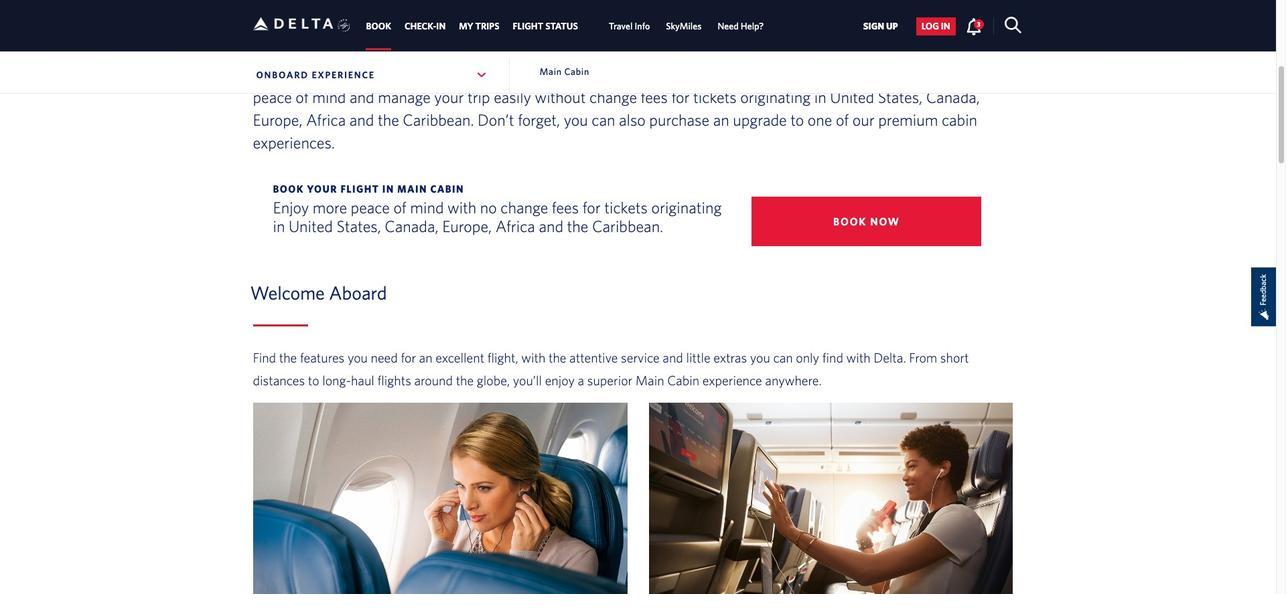 Task type: describe. For each thing, give the bounding box(es) containing it.
in right 'flight'
[[382, 184, 394, 195]]

you right when
[[298, 65, 322, 84]]

can inside find the features you need for an excellent flight, with the attentive service and little extras you can only find with delta. from short distances to long-haul flights around the globe, you'll enjoy a superior main cabin experience anywhere.
[[773, 350, 793, 366]]

1 horizontal spatial with
[[521, 350, 546, 366]]

globe,
[[477, 373, 510, 389]]

my trips
[[459, 21, 500, 32]]

travel info
[[609, 21, 650, 32]]

up
[[886, 21, 898, 32]]

log in button
[[916, 17, 956, 35]]

you'll
[[513, 373, 542, 389]]

cabin
[[942, 111, 978, 130]]

book your flight in main cabin enjoy more peace of mind with no change fees for tickets originating in united states, canada, europe, africa and the caribbean.
[[273, 184, 722, 236]]

find the features you need for an excellent flight, with the attentive service and little extras you can only find with delta. from short distances to long-haul flights around the globe, you'll enjoy a superior main cabin experience anywhere.
[[253, 350, 969, 389]]

of inside book your flight in main cabin enjoy more peace of mind with no change fees for tickets originating in united states, canada, europe, africa and the caribbean.
[[394, 199, 407, 217]]

enjoy inside when you purchase main cabin, enjoy more freedom and flexibility. select an available seat in advance for more peace of mind and manage your trip easily without change fees for tickets originating in united states, canada, europe, africa and the caribbean. don't forget, you can also purchase an upgrade to one of our premium cabin experiences.
[[473, 65, 509, 84]]

onboard
[[256, 70, 309, 80]]

forget,
[[518, 111, 560, 130]]

when
[[253, 65, 294, 84]]

0 horizontal spatial of
[[296, 88, 309, 107]]

my
[[459, 21, 473, 32]]

manage
[[378, 88, 431, 107]]

premium
[[879, 111, 938, 130]]

sign up link
[[858, 17, 904, 35]]

main inside find the features you need for an excellent flight, with the attentive service and little extras you can only find with delta. from short distances to long-haul flights around the globe, you'll enjoy a superior main cabin experience anywhere.
[[636, 373, 664, 389]]

delta.
[[874, 350, 906, 366]]

2 horizontal spatial more
[[956, 65, 990, 84]]

no
[[480, 199, 497, 217]]

flight,
[[488, 350, 518, 366]]

also
[[619, 111, 646, 130]]

caribbean. inside book your flight in main cabin enjoy more peace of mind with no change fees for tickets originating in united states, canada, europe, africa and the caribbean.
[[592, 217, 663, 236]]

peace inside when you purchase main cabin, enjoy more freedom and flexibility. select an available seat in advance for more peace of mind and manage your trip easily without change fees for tickets originating in united states, canada, europe, africa and the caribbean. don't forget, you can also purchase an upgrade to one of our premium cabin experiences.
[[253, 88, 292, 107]]

fees inside when you purchase main cabin, enjoy more freedom and flexibility. select an available seat in advance for more peace of mind and manage your trip easily without change fees for tickets originating in united states, canada, europe, africa and the caribbean. don't forget, you can also purchase an upgrade to one of our premium cabin experiences.
[[641, 88, 668, 107]]

log in
[[922, 21, 951, 32]]

check-in
[[405, 21, 446, 32]]

states, inside when you purchase main cabin, enjoy more freedom and flexibility. select an available seat in advance for more peace of mind and manage your trip easily without change fees for tickets originating in united states, canada, europe, africa and the caribbean. don't forget, you can also purchase an upgrade to one of our premium cabin experiences.
[[878, 88, 923, 107]]

change inside book your flight in main cabin enjoy more peace of mind with no change fees for tickets originating in united states, canada, europe, africa and the caribbean.
[[501, 199, 548, 217]]

and down onboard experience dropdown button
[[350, 111, 374, 130]]

don't
[[478, 111, 514, 130]]

our
[[853, 111, 875, 130]]

with inside book your flight in main cabin enjoy more peace of mind with no change fees for tickets originating in united states, canada, europe, africa and the caribbean.
[[448, 199, 477, 217]]

africa inside book your flight in main cabin enjoy more peace of mind with no change fees for tickets originating in united states, canada, europe, africa and the caribbean.
[[496, 217, 535, 236]]

0 horizontal spatial purchase
[[326, 65, 386, 84]]

your
[[307, 184, 338, 195]]

trip
[[468, 88, 490, 107]]

sign up
[[863, 21, 898, 32]]

experience
[[312, 70, 375, 80]]

need help?
[[718, 21, 764, 32]]

excellent
[[436, 350, 484, 366]]

cabin inside book your flight in main cabin enjoy more peace of mind with no change fees for tickets originating in united states, canada, europe, africa and the caribbean.
[[430, 184, 464, 195]]

skyteam image
[[338, 5, 350, 46]]

africa inside when you purchase main cabin, enjoy more freedom and flexibility. select an available seat in advance for more peace of mind and manage your trip easily without change fees for tickets originating in united states, canada, europe, africa and the caribbean. don't forget, you can also purchase an upgrade to one of our premium cabin experiences.
[[306, 111, 346, 130]]

onboard experience
[[256, 70, 375, 80]]

united inside book your flight in main cabin enjoy more peace of mind with no change fees for tickets originating in united states, canada, europe, africa and the caribbean.
[[289, 217, 333, 236]]

upgrade
[[733, 111, 787, 130]]

help?
[[741, 21, 764, 32]]

a
[[578, 373, 584, 389]]

service
[[621, 350, 660, 366]]

main inside book your flight in main cabin enjoy more peace of mind with no change fees for tickets originating in united states, canada, europe, africa and the caribbean.
[[397, 184, 427, 195]]

now
[[871, 216, 900, 228]]

change inside when you purchase main cabin, enjoy more freedom and flexibility. select an available seat in advance for more peace of mind and manage your trip easily without change fees for tickets originating in united states, canada, europe, africa and the caribbean. don't forget, you can also purchase an upgrade to one of our premium cabin experiences.
[[590, 88, 637, 107]]

you down "without"
[[564, 111, 588, 130]]

in right the seat
[[860, 65, 872, 84]]

flight status link
[[513, 14, 578, 38]]

for inside book your flight in main cabin enjoy more peace of mind with no change fees for tickets originating in united states, canada, europe, africa and the caribbean.
[[583, 199, 601, 217]]

travel
[[609, 21, 633, 32]]

features
[[300, 350, 345, 366]]

states, inside book your flight in main cabin enjoy more peace of mind with no change fees for tickets originating in united states, canada, europe, africa and the caribbean.
[[337, 217, 381, 236]]

only
[[796, 350, 819, 366]]

check-in link
[[405, 14, 446, 38]]

canada, inside when you purchase main cabin, enjoy more freedom and flexibility. select an available seat in advance for more peace of mind and manage your trip easily without change fees for tickets originating in united states, canada, europe, africa and the caribbean. don't forget, you can also purchase an upgrade to one of our premium cabin experiences.
[[926, 88, 980, 107]]

need
[[718, 21, 739, 32]]

enjoy
[[273, 199, 309, 217]]

europe, inside book your flight in main cabin enjoy more peace of mind with no change fees for tickets originating in united states, canada, europe, africa and the caribbean.
[[442, 217, 492, 236]]

flexibility.
[[638, 65, 700, 84]]

flights
[[378, 373, 411, 389]]

1 horizontal spatial more
[[512, 65, 547, 84]]

extras
[[714, 350, 747, 366]]

peace inside book your flight in main cabin enjoy more peace of mind with no change fees for tickets originating in united states, canada, europe, africa and the caribbean.
[[351, 199, 390, 217]]

long-
[[322, 373, 351, 389]]

experiences.
[[253, 134, 335, 152]]

your
[[434, 88, 464, 107]]

book for book now
[[834, 216, 867, 228]]

and inside find the features you need for an excellent flight, with the attentive service and little extras you can only find with delta. from short distances to long-haul flights around the globe, you'll enjoy a superior main cabin experience anywhere.
[[663, 350, 683, 366]]

you up haul
[[348, 350, 368, 366]]

the inside book your flight in main cabin enjoy more peace of mind with no change fees for tickets originating in united states, canada, europe, africa and the caribbean.
[[567, 217, 589, 236]]

anywhere.
[[765, 373, 822, 389]]

attentive
[[570, 350, 618, 366]]

book now
[[834, 216, 900, 228]]

1 vertical spatial of
[[836, 111, 849, 130]]

advance
[[875, 65, 930, 84]]

welcome
[[250, 282, 325, 304]]

flight
[[341, 184, 379, 195]]

tickets inside when you purchase main cabin, enjoy more freedom and flexibility. select an available seat in advance for more peace of mind and manage your trip easily without change fees for tickets originating in united states, canada, europe, africa and the caribbean. don't forget, you can also purchase an upgrade to one of our premium cabin experiences.
[[693, 88, 737, 107]]

main up "without"
[[540, 66, 562, 77]]

skymiles link
[[666, 14, 702, 38]]

book link
[[366, 14, 391, 38]]

onboard experience button
[[253, 58, 491, 92]]

one
[[808, 111, 832, 130]]

0 vertical spatial an
[[747, 65, 763, 84]]

log
[[922, 21, 939, 32]]

for inside find the features you need for an excellent flight, with the attentive service and little extras you can only find with delta. from short distances to long-haul flights around the globe, you'll enjoy a superior main cabin experience anywhere.
[[401, 350, 416, 366]]

flight
[[513, 21, 544, 32]]

around
[[414, 373, 453, 389]]

need help? link
[[718, 14, 764, 38]]

seat
[[828, 65, 856, 84]]

short
[[941, 350, 969, 366]]

check-
[[405, 21, 436, 32]]

aboard
[[329, 282, 387, 304]]

find
[[253, 350, 276, 366]]

trips
[[475, 21, 500, 32]]

haul
[[351, 373, 374, 389]]



Task type: locate. For each thing, give the bounding box(es) containing it.
africa
[[306, 111, 346, 130], [496, 217, 535, 236]]

1 horizontal spatial cabin
[[565, 66, 590, 77]]

states, down advance
[[878, 88, 923, 107]]

1 vertical spatial africa
[[496, 217, 535, 236]]

1 horizontal spatial caribbean.
[[592, 217, 663, 236]]

0 vertical spatial fees
[[641, 88, 668, 107]]

enjoy left a
[[545, 373, 575, 389]]

1 horizontal spatial africa
[[496, 217, 535, 236]]

0 horizontal spatial change
[[501, 199, 548, 217]]

for
[[934, 65, 952, 84], [672, 88, 690, 107], [583, 199, 601, 217], [401, 350, 416, 366]]

1 horizontal spatial change
[[590, 88, 637, 107]]

change up also
[[590, 88, 637, 107]]

fees inside book your flight in main cabin enjoy more peace of mind with no change fees for tickets originating in united states, canada, europe, africa and the caribbean.
[[552, 199, 579, 217]]

2 horizontal spatial with
[[847, 350, 871, 366]]

and inside book your flight in main cabin enjoy more peace of mind with no change fees for tickets originating in united states, canada, europe, africa and the caribbean.
[[539, 217, 563, 236]]

1 vertical spatial an
[[713, 111, 729, 130]]

0 vertical spatial to
[[791, 111, 804, 130]]

purchase
[[326, 65, 386, 84], [649, 111, 710, 130]]

tickets
[[693, 88, 737, 107], [605, 199, 648, 217]]

0 horizontal spatial book
[[366, 21, 391, 32]]

1 vertical spatial mind
[[410, 199, 444, 217]]

peace down when
[[253, 88, 292, 107]]

0 horizontal spatial cabin
[[430, 184, 464, 195]]

1 vertical spatial can
[[773, 350, 793, 366]]

originating inside book your flight in main cabin enjoy more peace of mind with no change fees for tickets originating in united states, canada, europe, africa and the caribbean.
[[652, 199, 722, 217]]

cabin inside find the features you need for an excellent flight, with the attentive service and little extras you can only find with delta. from short distances to long-haul flights around the globe, you'll enjoy a superior main cabin experience anywhere.
[[667, 373, 700, 389]]

1 horizontal spatial an
[[713, 111, 729, 130]]

mind left the no
[[410, 199, 444, 217]]

0 vertical spatial mind
[[312, 88, 346, 107]]

can left also
[[592, 111, 615, 130]]

2 vertical spatial an
[[419, 350, 433, 366]]

0 vertical spatial purchase
[[326, 65, 386, 84]]

3
[[977, 20, 981, 28]]

europe, inside when you purchase main cabin, enjoy more freedom and flexibility. select an available seat in advance for more peace of mind and manage your trip easily without change fees for tickets originating in united states, canada, europe, africa and the caribbean. don't forget, you can also purchase an upgrade to one of our premium cabin experiences.
[[253, 111, 303, 130]]

in
[[436, 21, 446, 32]]

0 vertical spatial states,
[[878, 88, 923, 107]]

1 horizontal spatial united
[[830, 88, 874, 107]]

enjoy
[[473, 65, 509, 84], [545, 373, 575, 389]]

1 horizontal spatial tickets
[[693, 88, 737, 107]]

purchase down the skyteam image
[[326, 65, 386, 84]]

0 horizontal spatial tickets
[[605, 199, 648, 217]]

book inside tab list
[[366, 21, 391, 32]]

caribbean. inside when you purchase main cabin, enjoy more freedom and flexibility. select an available seat in advance for more peace of mind and manage your trip easily without change fees for tickets originating in united states, canada, europe, africa and the caribbean. don't forget, you can also purchase an upgrade to one of our premium cabin experiences.
[[403, 111, 474, 130]]

can left only
[[773, 350, 793, 366]]

0 vertical spatial of
[[296, 88, 309, 107]]

0 horizontal spatial canada,
[[385, 217, 439, 236]]

you right the extras
[[750, 350, 770, 366]]

fees
[[641, 88, 668, 107], [552, 199, 579, 217]]

0 horizontal spatial africa
[[306, 111, 346, 130]]

2 horizontal spatial an
[[747, 65, 763, 84]]

tab list
[[359, 0, 772, 50]]

can
[[592, 111, 615, 130], [773, 350, 793, 366]]

an right select
[[747, 65, 763, 84]]

little
[[686, 350, 711, 366]]

originating
[[741, 88, 811, 107], [652, 199, 722, 217]]

in inside log in button
[[941, 21, 951, 32]]

purchase down flexibility.
[[649, 111, 710, 130]]

with up you'll in the left bottom of the page
[[521, 350, 546, 366]]

1 vertical spatial fees
[[552, 199, 579, 217]]

main inside when you purchase main cabin, enjoy more freedom and flexibility. select an available seat in advance for more peace of mind and manage your trip easily without change fees for tickets originating in united states, canada, europe, africa and the caribbean. don't forget, you can also purchase an upgrade to one of our premium cabin experiences.
[[389, 65, 424, 84]]

an inside find the features you need for an excellent flight, with the attentive service and little extras you can only find with delta. from short distances to long-haul flights around the globe, you'll enjoy a superior main cabin experience anywhere.
[[419, 350, 433, 366]]

0 vertical spatial africa
[[306, 111, 346, 130]]

of
[[296, 88, 309, 107], [836, 111, 849, 130], [394, 199, 407, 217]]

with
[[448, 199, 477, 217], [521, 350, 546, 366], [847, 350, 871, 366]]

tab list containing book
[[359, 0, 772, 50]]

main right 'flight'
[[397, 184, 427, 195]]

0 vertical spatial book
[[366, 21, 391, 32]]

1 vertical spatial to
[[308, 373, 319, 389]]

0 horizontal spatial united
[[289, 217, 333, 236]]

0 vertical spatial can
[[592, 111, 615, 130]]

info
[[635, 21, 650, 32]]

1 vertical spatial originating
[[652, 199, 722, 217]]

2 horizontal spatial of
[[836, 111, 849, 130]]

main down service
[[636, 373, 664, 389]]

book now link
[[752, 197, 982, 247]]

flight status
[[513, 21, 578, 32]]

1 vertical spatial enjoy
[[545, 373, 575, 389]]

main cabin
[[540, 66, 590, 77]]

need
[[371, 350, 398, 366]]

find
[[823, 350, 843, 366]]

mind inside book your flight in main cabin enjoy more peace of mind with no change fees for tickets originating in united states, canada, europe, africa and the caribbean.
[[410, 199, 444, 217]]

1 horizontal spatial mind
[[410, 199, 444, 217]]

2 vertical spatial of
[[394, 199, 407, 217]]

you
[[298, 65, 322, 84], [564, 111, 588, 130], [348, 350, 368, 366], [750, 350, 770, 366]]

mind inside when you purchase main cabin, enjoy more freedom and flexibility. select an available seat in advance for more peace of mind and manage your trip easily without change fees for tickets originating in united states, canada, europe, africa and the caribbean. don't forget, you can also purchase an upgrade to one of our premium cabin experiences.
[[312, 88, 346, 107]]

1 vertical spatial united
[[289, 217, 333, 236]]

an
[[747, 65, 763, 84], [713, 111, 729, 130], [419, 350, 433, 366]]

and left the little
[[663, 350, 683, 366]]

1 vertical spatial caribbean.
[[592, 217, 663, 236]]

to left one
[[791, 111, 804, 130]]

change right the no
[[501, 199, 548, 217]]

0 horizontal spatial more
[[313, 199, 347, 217]]

to left long-
[[308, 373, 319, 389]]

1 vertical spatial canada,
[[385, 217, 439, 236]]

1 horizontal spatial book
[[834, 216, 867, 228]]

in right log
[[941, 21, 951, 32]]

2 horizontal spatial cabin
[[667, 373, 700, 389]]

tickets inside book your flight in main cabin enjoy more peace of mind with no change fees for tickets originating in united states, canada, europe, africa and the caribbean.
[[605, 199, 648, 217]]

can inside when you purchase main cabin, enjoy more freedom and flexibility. select an available seat in advance for more peace of mind and manage your trip easily without change fees for tickets originating in united states, canada, europe, africa and the caribbean. don't forget, you can also purchase an upgrade to one of our premium cabin experiences.
[[592, 111, 615, 130]]

book
[[273, 184, 304, 195]]

distances
[[253, 373, 305, 389]]

0 horizontal spatial mind
[[312, 88, 346, 107]]

superior
[[587, 373, 633, 389]]

an left upgrade on the right top of page
[[713, 111, 729, 130]]

with left the no
[[448, 199, 477, 217]]

select
[[703, 65, 743, 84]]

1 vertical spatial tickets
[[605, 199, 648, 217]]

and right the no
[[539, 217, 563, 236]]

1 horizontal spatial europe,
[[442, 217, 492, 236]]

1 horizontal spatial peace
[[351, 199, 390, 217]]

0 vertical spatial caribbean.
[[403, 111, 474, 130]]

experience
[[703, 373, 762, 389]]

1 vertical spatial europe,
[[442, 217, 492, 236]]

0 horizontal spatial with
[[448, 199, 477, 217]]

1 vertical spatial change
[[501, 199, 548, 217]]

0 horizontal spatial fees
[[552, 199, 579, 217]]

and right freedom
[[610, 65, 634, 84]]

united down the your
[[289, 217, 333, 236]]

1 vertical spatial purchase
[[649, 111, 710, 130]]

1 horizontal spatial of
[[394, 199, 407, 217]]

sign
[[863, 21, 884, 32]]

from
[[909, 350, 937, 366]]

enjoy inside find the features you need for an excellent flight, with the attentive service and little extras you can only find with delta. from short distances to long-haul flights around the globe, you'll enjoy a superior main cabin experience anywhere.
[[545, 373, 575, 389]]

1 horizontal spatial states,
[[878, 88, 923, 107]]

0 horizontal spatial an
[[419, 350, 433, 366]]

1 horizontal spatial originating
[[741, 88, 811, 107]]

freedom
[[551, 65, 606, 84]]

0 vertical spatial canada,
[[926, 88, 980, 107]]

1 vertical spatial book
[[834, 216, 867, 228]]

0 vertical spatial change
[[590, 88, 637, 107]]

1 vertical spatial states,
[[337, 217, 381, 236]]

more up easily
[[512, 65, 547, 84]]

my trips link
[[459, 14, 500, 38]]

enjoy up the trip
[[473, 65, 509, 84]]

0 horizontal spatial europe,
[[253, 111, 303, 130]]

2 vertical spatial cabin
[[667, 373, 700, 389]]

canada, inside book your flight in main cabin enjoy more peace of mind with no change fees for tickets originating in united states, canada, europe, africa and the caribbean.
[[385, 217, 439, 236]]

book right the skyteam image
[[366, 21, 391, 32]]

welcome aboard
[[250, 282, 387, 304]]

easily
[[494, 88, 531, 107]]

an up around
[[419, 350, 433, 366]]

0 vertical spatial cabin
[[565, 66, 590, 77]]

mind down onboard experience
[[312, 88, 346, 107]]

1 vertical spatial cabin
[[430, 184, 464, 195]]

status
[[546, 21, 578, 32]]

0 horizontal spatial to
[[308, 373, 319, 389]]

1 horizontal spatial to
[[791, 111, 804, 130]]

0 vertical spatial tickets
[[693, 88, 737, 107]]

0 horizontal spatial states,
[[337, 217, 381, 236]]

more down the your
[[313, 199, 347, 217]]

0 horizontal spatial caribbean.
[[403, 111, 474, 130]]

main up manage
[[389, 65, 424, 84]]

0 horizontal spatial peace
[[253, 88, 292, 107]]

more up cabin
[[956, 65, 990, 84]]

peace down 'flight'
[[351, 199, 390, 217]]

in down book
[[273, 217, 285, 236]]

in
[[941, 21, 951, 32], [860, 65, 872, 84], [815, 88, 827, 107], [382, 184, 394, 195], [273, 217, 285, 236]]

1 horizontal spatial can
[[773, 350, 793, 366]]

0 vertical spatial united
[[830, 88, 874, 107]]

united down the seat
[[830, 88, 874, 107]]

book
[[366, 21, 391, 32], [834, 216, 867, 228]]

0 horizontal spatial enjoy
[[473, 65, 509, 84]]

without
[[535, 88, 586, 107]]

delta air lines image
[[253, 3, 333, 45]]

1 vertical spatial peace
[[351, 199, 390, 217]]

3 link
[[966, 17, 984, 35]]

0 horizontal spatial can
[[592, 111, 615, 130]]

1 horizontal spatial purchase
[[649, 111, 710, 130]]

1 horizontal spatial enjoy
[[545, 373, 575, 389]]

change
[[590, 88, 637, 107], [501, 199, 548, 217]]

0 vertical spatial peace
[[253, 88, 292, 107]]

europe,
[[253, 111, 303, 130], [442, 217, 492, 236]]

skymiles
[[666, 21, 702, 32]]

travel info link
[[609, 14, 650, 38]]

0 horizontal spatial originating
[[652, 199, 722, 217]]

caribbean.
[[403, 111, 474, 130], [592, 217, 663, 236]]

0 vertical spatial originating
[[741, 88, 811, 107]]

1 horizontal spatial canada,
[[926, 88, 980, 107]]

when you purchase main cabin, enjoy more freedom and flexibility. select an available seat in advance for more peace of mind and manage your trip easily without change fees for tickets originating in united states, canada, europe, africa and the caribbean. don't forget, you can also purchase an upgrade to one of our premium cabin experiences.
[[253, 65, 990, 152]]

states, down 'flight'
[[337, 217, 381, 236]]

and
[[610, 65, 634, 84], [350, 88, 374, 107], [350, 111, 374, 130], [539, 217, 563, 236], [663, 350, 683, 366]]

1 horizontal spatial fees
[[641, 88, 668, 107]]

and down experience
[[350, 88, 374, 107]]

cabin,
[[428, 65, 470, 84]]

originating inside when you purchase main cabin, enjoy more freedom and flexibility. select an available seat in advance for more peace of mind and manage your trip easily without change fees for tickets originating in united states, canada, europe, africa and the caribbean. don't forget, you can also purchase an upgrade to one of our premium cabin experiences.
[[741, 88, 811, 107]]

to inside when you purchase main cabin, enjoy more freedom and flexibility. select an available seat in advance for more peace of mind and manage your trip easily without change fees for tickets originating in united states, canada, europe, africa and the caribbean. don't forget, you can also purchase an upgrade to one of our premium cabin experiences.
[[791, 111, 804, 130]]

the inside when you purchase main cabin, enjoy more freedom and flexibility. select an available seat in advance for more peace of mind and manage your trip easily without change fees for tickets originating in united states, canada, europe, africa and the caribbean. don't forget, you can also purchase an upgrade to one of our premium cabin experiences.
[[378, 111, 399, 130]]

cabin
[[565, 66, 590, 77], [430, 184, 464, 195], [667, 373, 700, 389]]

canada,
[[926, 88, 980, 107], [385, 217, 439, 236]]

in up one
[[815, 88, 827, 107]]

0 vertical spatial europe,
[[253, 111, 303, 130]]

book left the now
[[834, 216, 867, 228]]

more inside book your flight in main cabin enjoy more peace of mind with no change fees for tickets originating in united states, canada, europe, africa and the caribbean.
[[313, 199, 347, 217]]

main
[[389, 65, 424, 84], [540, 66, 562, 77], [397, 184, 427, 195], [636, 373, 664, 389]]

to inside find the features you need for an excellent flight, with the attentive service and little extras you can only find with delta. from short distances to long-haul flights around the globe, you'll enjoy a superior main cabin experience anywhere.
[[308, 373, 319, 389]]

available
[[767, 65, 824, 84]]

united inside when you purchase main cabin, enjoy more freedom and flexibility. select an available seat in advance for more peace of mind and manage your trip easily without change fees for tickets originating in united states, canada, europe, africa and the caribbean. don't forget, you can also purchase an upgrade to one of our premium cabin experiences.
[[830, 88, 874, 107]]

book for book
[[366, 21, 391, 32]]

0 vertical spatial enjoy
[[473, 65, 509, 84]]

with right find
[[847, 350, 871, 366]]



Task type: vqa. For each thing, say whether or not it's contained in the screenshot.
Site Map link
no



